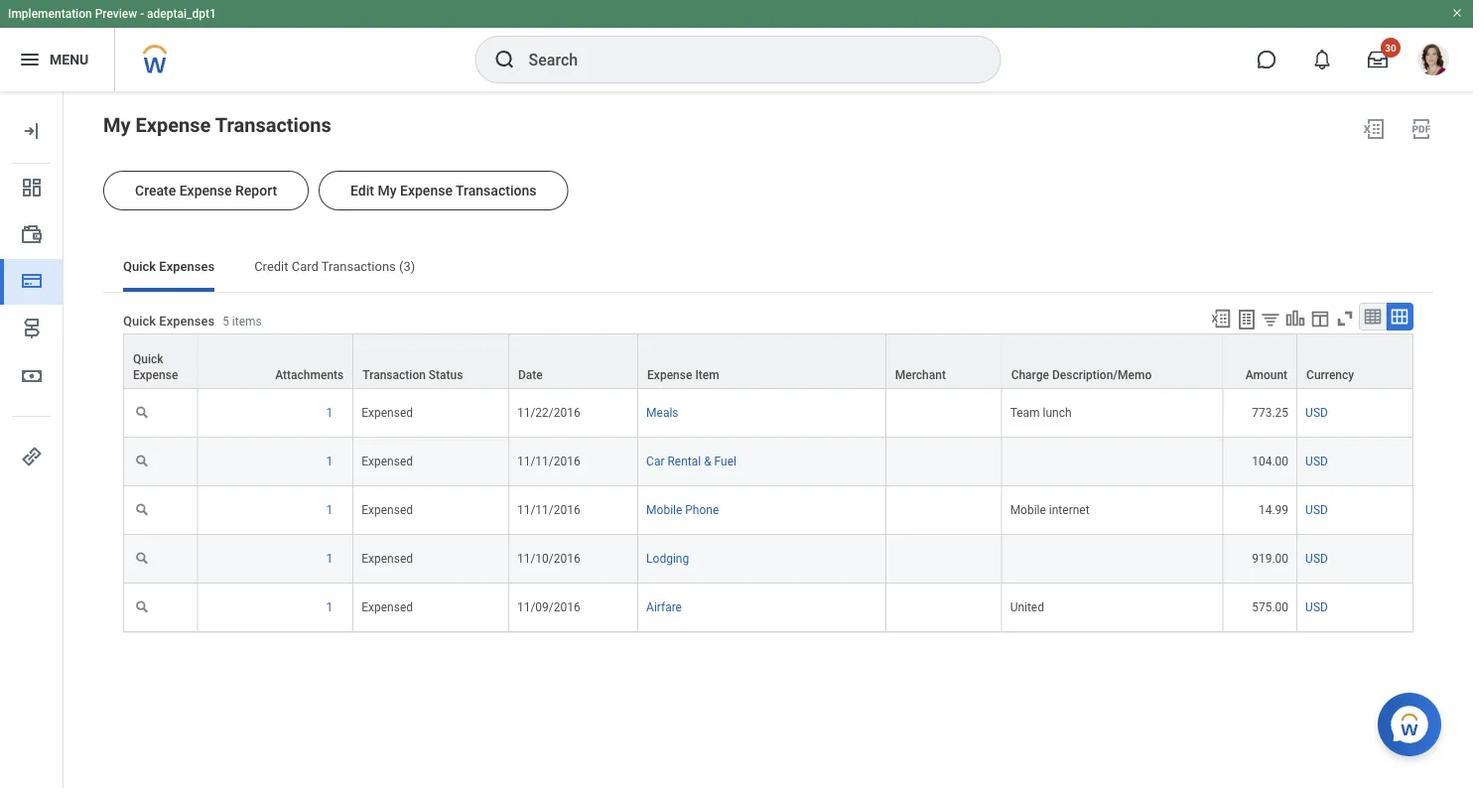 Task type: describe. For each thing, give the bounding box(es) containing it.
fuel
[[714, 455, 737, 469]]

30
[[1385, 42, 1396, 54]]

attachments
[[275, 368, 344, 382]]

usd for 104.00
[[1305, 455, 1328, 469]]

&
[[704, 455, 711, 469]]

104.00
[[1252, 455, 1289, 469]]

menu banner
[[0, 0, 1473, 91]]

attachments button
[[198, 335, 353, 388]]

click to view/edit grid preferences image
[[1309, 308, 1331, 330]]

expense for quick expense
[[133, 368, 178, 382]]

amount button
[[1224, 335, 1297, 388]]

expensed element for airfare
[[362, 597, 413, 615]]

expense item
[[647, 368, 719, 382]]

mobile phone
[[646, 503, 719, 517]]

5 row from the top
[[123, 535, 1414, 584]]

merchant button
[[886, 335, 1001, 388]]

-
[[140, 7, 144, 21]]

30 button
[[1356, 38, 1401, 81]]

575.00
[[1252, 601, 1289, 615]]

11/22/2016
[[517, 406, 580, 420]]

773.25
[[1252, 406, 1289, 420]]

rental
[[668, 455, 701, 469]]

edit my expense transactions button
[[319, 171, 568, 210]]

create expense report
[[135, 182, 277, 199]]

usd for 14.99
[[1305, 503, 1328, 517]]

internet
[[1049, 503, 1090, 517]]

notifications large image
[[1312, 50, 1332, 69]]

1 for mobile phone
[[326, 503, 333, 517]]

select to filter grid data image
[[1260, 309, 1282, 330]]

my inside button
[[378, 182, 397, 199]]

my expense transactions
[[103, 113, 331, 136]]

lodging
[[646, 552, 689, 566]]

status
[[429, 368, 463, 382]]

dollar image
[[20, 364, 44, 388]]

profile logan mcneil image
[[1418, 44, 1449, 79]]

transaction status button
[[354, 335, 508, 388]]

airfare link
[[646, 597, 682, 615]]

implementation preview -   adeptai_dpt1
[[8, 7, 216, 21]]

usd link for 773.25
[[1305, 402, 1328, 420]]

usd for 773.25
[[1305, 406, 1328, 420]]

expenses for quick expenses 5 items
[[159, 313, 215, 328]]

1 button for mobile phone
[[326, 502, 336, 518]]

transactions for credit card transactions (3)
[[321, 259, 396, 273]]

united
[[1010, 601, 1044, 615]]

cell for 14.99
[[886, 486, 1002, 535]]

expand table image
[[1390, 307, 1410, 327]]

credit card image
[[20, 269, 44, 293]]

expensed for meals
[[362, 406, 413, 420]]

charge
[[1011, 368, 1049, 382]]

transformation import image
[[20, 119, 44, 143]]

meals
[[646, 406, 679, 420]]

11/10/2016
[[517, 552, 580, 566]]

usd for 919.00
[[1305, 552, 1328, 566]]

mobile for mobile phone
[[646, 503, 682, 517]]

expense for create expense report
[[179, 182, 232, 199]]

inbox large image
[[1368, 50, 1388, 69]]

transactions for my expense transactions
[[215, 113, 331, 136]]

lodging link
[[646, 548, 689, 566]]

items
[[232, 314, 262, 328]]

credit card transactions (3)
[[254, 259, 415, 273]]

1 button for lodging
[[326, 551, 336, 567]]

export to excel image
[[1362, 117, 1386, 141]]

card
[[292, 259, 319, 273]]

expensed element for lodging
[[362, 548, 413, 566]]

expenses for quick expenses
[[159, 259, 215, 273]]

menu button
[[0, 28, 114, 91]]

expensed element for mobile phone
[[362, 499, 413, 517]]

edit
[[350, 182, 374, 199]]

task pay image
[[20, 223, 44, 247]]

4 row from the top
[[123, 486, 1414, 535]]

11/11/2016 for mobile phone
[[517, 503, 580, 517]]

link image
[[20, 445, 44, 469]]

mobile phone link
[[646, 499, 719, 517]]

currency button
[[1298, 335, 1413, 388]]

usd link for 104.00
[[1305, 451, 1328, 469]]

phone
[[685, 503, 719, 517]]

transaction
[[363, 368, 426, 382]]

expensed element for meals
[[362, 402, 413, 420]]

expand/collapse chart image
[[1285, 308, 1306, 330]]

credit
[[254, 259, 288, 273]]



Task type: vqa. For each thing, say whether or not it's contained in the screenshot.


Task type: locate. For each thing, give the bounding box(es) containing it.
expense for my expense transactions
[[136, 113, 211, 136]]

team
[[1010, 406, 1040, 420]]

table image
[[1363, 307, 1383, 327]]

1 1 from the top
[[326, 406, 333, 420]]

2 1 button from the top
[[326, 454, 336, 470]]

5
[[223, 314, 229, 328]]

1 button for car rental & fuel
[[326, 454, 336, 470]]

1 button for meals
[[326, 405, 336, 421]]

1 horizontal spatial my
[[378, 182, 397, 199]]

usd down currency on the right top
[[1305, 406, 1328, 420]]

merchant
[[895, 368, 946, 382]]

fullscreen image
[[1334, 308, 1356, 330]]

adeptai_dpt1
[[147, 7, 216, 21]]

2 expenses from the top
[[159, 313, 215, 328]]

export to excel image
[[1210, 308, 1232, 330]]

4 expensed from the top
[[362, 552, 413, 566]]

expense item button
[[638, 335, 885, 388]]

1 vertical spatial quick
[[123, 313, 156, 328]]

expense right create
[[179, 182, 232, 199]]

0 vertical spatial transactions
[[215, 113, 331, 136]]

14.99
[[1259, 503, 1289, 517]]

usd link for 14.99
[[1305, 499, 1328, 517]]

quick expense button
[[124, 335, 197, 388]]

date button
[[509, 335, 637, 388]]

cell for 919.00
[[886, 535, 1002, 584]]

cell for 575.00
[[886, 584, 1002, 632]]

row
[[123, 334, 1414, 389], [123, 389, 1414, 438], [123, 438, 1414, 486], [123, 486, 1414, 535], [123, 535, 1414, 584], [123, 584, 1414, 632]]

1 mobile from the left
[[646, 503, 682, 517]]

1 vertical spatial expenses
[[159, 313, 215, 328]]

usd
[[1305, 406, 1328, 420], [1305, 455, 1328, 469], [1305, 503, 1328, 517], [1305, 552, 1328, 566], [1305, 601, 1328, 615]]

cell for 104.00
[[886, 438, 1002, 486]]

create
[[135, 182, 176, 199]]

expensed element
[[362, 402, 413, 420], [362, 451, 413, 469], [362, 499, 413, 517], [362, 548, 413, 566], [362, 597, 413, 615]]

1 for airfare
[[326, 601, 333, 615]]

transaction status
[[363, 368, 463, 382]]

11/11/2016 up 11/10/2016
[[517, 503, 580, 517]]

1 button for airfare
[[326, 600, 336, 616]]

expense inside button
[[179, 182, 232, 199]]

5 expensed from the top
[[362, 601, 413, 615]]

1 expensed from the top
[[362, 406, 413, 420]]

Search Workday  search field
[[529, 38, 959, 81]]

airfare
[[646, 601, 682, 615]]

usd link right 575.00
[[1305, 597, 1328, 615]]

expense up create
[[136, 113, 211, 136]]

4 usd from the top
[[1305, 552, 1328, 566]]

11/11/2016
[[517, 455, 580, 469], [517, 503, 580, 517]]

2 usd link from the top
[[1305, 451, 1328, 469]]

2 mobile from the left
[[1010, 503, 1046, 517]]

0 horizontal spatial my
[[103, 113, 131, 136]]

11/11/2016 for car rental & fuel
[[517, 455, 580, 469]]

1 1 button from the top
[[326, 405, 336, 421]]

quick inside quick expense
[[133, 352, 163, 366]]

usd for 575.00
[[1305, 601, 1328, 615]]

2 vertical spatial quick
[[133, 352, 163, 366]]

charge description/memo
[[1011, 368, 1152, 382]]

my right transformation import image
[[103, 113, 131, 136]]

mobile left internet
[[1010, 503, 1046, 517]]

3 expensed element from the top
[[362, 499, 413, 517]]

expensed for mobile phone
[[362, 503, 413, 517]]

my
[[103, 113, 131, 136], [378, 182, 397, 199]]

mobile left phone at bottom left
[[646, 503, 682, 517]]

quick for quick expenses 5 items
[[123, 313, 156, 328]]

2 expensed element from the top
[[362, 451, 413, 469]]

quick down quick expenses 5 items
[[133, 352, 163, 366]]

1 for lodging
[[326, 552, 333, 566]]

2 usd from the top
[[1305, 455, 1328, 469]]

preview
[[95, 7, 137, 21]]

my right edit
[[378, 182, 397, 199]]

close environment banner image
[[1451, 7, 1463, 19]]

navigation pane region
[[0, 91, 64, 788]]

description/memo
[[1052, 368, 1152, 382]]

export to worksheets image
[[1235, 308, 1259, 332]]

919.00
[[1252, 552, 1289, 566]]

quick for quick expenses
[[123, 259, 156, 273]]

mobile internet
[[1010, 503, 1090, 517]]

3 usd link from the top
[[1305, 499, 1328, 517]]

1 row from the top
[[123, 334, 1414, 389]]

search image
[[493, 48, 517, 71]]

expensed for car rental & fuel
[[362, 455, 413, 469]]

car rental & fuel link
[[646, 451, 737, 469]]

car
[[646, 455, 665, 469]]

justify image
[[18, 48, 42, 71]]

1 for meals
[[326, 406, 333, 420]]

5 expensed element from the top
[[362, 597, 413, 615]]

report
[[235, 182, 277, 199]]

11/11/2016 down 11/22/2016
[[517, 455, 580, 469]]

4 1 button from the top
[[326, 551, 336, 567]]

usd right 575.00
[[1305, 601, 1328, 615]]

expense up meals "link"
[[647, 368, 692, 382]]

expenses left 5
[[159, 313, 215, 328]]

usd right 919.00
[[1305, 552, 1328, 566]]

3 expensed from the top
[[362, 503, 413, 517]]

menu
[[50, 51, 89, 68]]

usd right 14.99
[[1305, 503, 1328, 517]]

1 11/11/2016 from the top
[[517, 455, 580, 469]]

usd link for 919.00
[[1305, 548, 1328, 566]]

5 1 button from the top
[[326, 600, 336, 616]]

1 vertical spatial transactions
[[456, 182, 536, 199]]

expense right edit
[[400, 182, 453, 199]]

quick up quick expenses 5 items
[[123, 259, 156, 273]]

0 vertical spatial expenses
[[159, 259, 215, 273]]

1 usd link from the top
[[1305, 402, 1328, 420]]

(3)
[[399, 259, 415, 273]]

4 1 from the top
[[326, 552, 333, 566]]

lunch
[[1043, 406, 1072, 420]]

3 usd from the top
[[1305, 503, 1328, 517]]

usd link right 919.00
[[1305, 548, 1328, 566]]

view printable version (pdf) image
[[1410, 117, 1433, 141]]

1
[[326, 406, 333, 420], [326, 455, 333, 469], [326, 503, 333, 517], [326, 552, 333, 566], [326, 601, 333, 615]]

5 usd link from the top
[[1305, 597, 1328, 615]]

1 horizontal spatial mobile
[[1010, 503, 1046, 517]]

meals link
[[646, 402, 679, 420]]

toolbar
[[1201, 303, 1414, 334]]

usd link for 575.00
[[1305, 597, 1328, 615]]

implementation
[[8, 7, 92, 21]]

cell
[[886, 389, 1002, 438], [886, 438, 1002, 486], [1002, 438, 1224, 486], [886, 486, 1002, 535], [886, 535, 1002, 584], [1002, 535, 1224, 584], [886, 584, 1002, 632]]

quick for quick expense
[[133, 352, 163, 366]]

1 expenses from the top
[[159, 259, 215, 273]]

create expense report button
[[103, 171, 309, 210]]

row containing quick expense
[[123, 334, 1414, 389]]

expensed for airfare
[[362, 601, 413, 615]]

6 row from the top
[[123, 584, 1414, 632]]

2 1 from the top
[[326, 455, 333, 469]]

date
[[518, 368, 543, 382]]

tab list
[[103, 244, 1433, 292]]

expense
[[136, 113, 211, 136], [179, 182, 232, 199], [400, 182, 453, 199], [133, 368, 178, 382], [647, 368, 692, 382]]

usd link down currency on the right top
[[1305, 402, 1328, 420]]

expensed for lodging
[[362, 552, 413, 566]]

quick expense
[[133, 352, 178, 382]]

11/09/2016
[[517, 601, 580, 615]]

3 row from the top
[[123, 438, 1414, 486]]

charge description/memo button
[[1002, 335, 1223, 388]]

3 1 button from the top
[[326, 502, 336, 518]]

expensed
[[362, 406, 413, 420], [362, 455, 413, 469], [362, 503, 413, 517], [362, 552, 413, 566], [362, 601, 413, 615]]

expenses up quick expenses 5 items
[[159, 259, 215, 273]]

quick
[[123, 259, 156, 273], [123, 313, 156, 328], [133, 352, 163, 366]]

timeline milestone image
[[20, 317, 44, 340]]

usd link right 14.99
[[1305, 499, 1328, 517]]

dashboard image
[[20, 176, 44, 200]]

4 usd link from the top
[[1305, 548, 1328, 566]]

currency
[[1306, 368, 1354, 382]]

expense down quick expenses 5 items
[[133, 368, 178, 382]]

2 11/11/2016 from the top
[[517, 503, 580, 517]]

car rental & fuel
[[646, 455, 737, 469]]

2 row from the top
[[123, 389, 1414, 438]]

amount
[[1246, 368, 1288, 382]]

expense inside button
[[400, 182, 453, 199]]

transactions
[[215, 113, 331, 136], [456, 182, 536, 199], [321, 259, 396, 273]]

1 button
[[326, 405, 336, 421], [326, 454, 336, 470], [326, 502, 336, 518], [326, 551, 336, 567], [326, 600, 336, 616]]

usd link
[[1305, 402, 1328, 420], [1305, 451, 1328, 469], [1305, 499, 1328, 517], [1305, 548, 1328, 566], [1305, 597, 1328, 615]]

quick expenses
[[123, 259, 215, 273]]

mobile
[[646, 503, 682, 517], [1010, 503, 1046, 517]]

2 expensed from the top
[[362, 455, 413, 469]]

edit my expense transactions
[[350, 182, 536, 199]]

tab list containing quick expenses
[[103, 244, 1433, 292]]

1 vertical spatial 11/11/2016
[[517, 503, 580, 517]]

5 usd from the top
[[1305, 601, 1328, 615]]

2 vertical spatial transactions
[[321, 259, 396, 273]]

quick expenses 5 items
[[123, 313, 262, 328]]

1 for car rental & fuel
[[326, 455, 333, 469]]

1 usd from the top
[[1305, 406, 1328, 420]]

team lunch
[[1010, 406, 1072, 420]]

0 vertical spatial quick
[[123, 259, 156, 273]]

expenses inside tab list
[[159, 259, 215, 273]]

5 1 from the top
[[326, 601, 333, 615]]

1 expensed element from the top
[[362, 402, 413, 420]]

usd right 104.00
[[1305, 455, 1328, 469]]

3 1 from the top
[[326, 503, 333, 517]]

mobile for mobile internet
[[1010, 503, 1046, 517]]

0 horizontal spatial mobile
[[646, 503, 682, 517]]

1 vertical spatial my
[[378, 182, 397, 199]]

usd link right 104.00
[[1305, 451, 1328, 469]]

expensed element for car rental & fuel
[[362, 451, 413, 469]]

item
[[695, 368, 719, 382]]

quick up the quick expense popup button
[[123, 313, 156, 328]]

transactions inside button
[[456, 182, 536, 199]]

expenses
[[159, 259, 215, 273], [159, 313, 215, 328]]

0 vertical spatial my
[[103, 113, 131, 136]]

cell for 773.25
[[886, 389, 1002, 438]]

0 vertical spatial 11/11/2016
[[517, 455, 580, 469]]

4 expensed element from the top
[[362, 548, 413, 566]]



